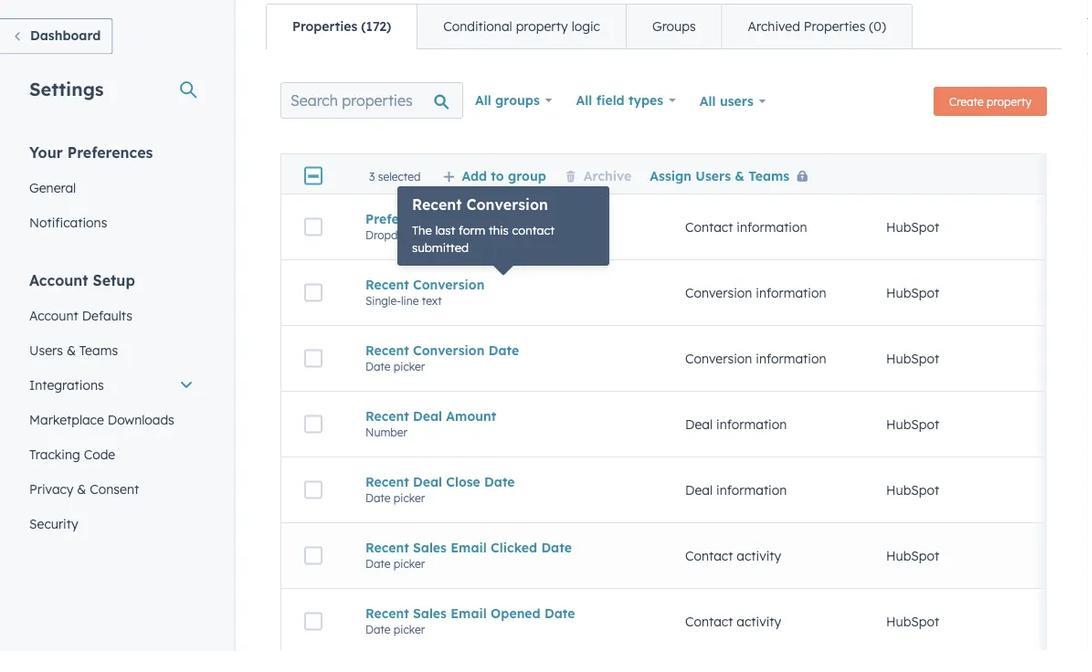 Task type: describe. For each thing, give the bounding box(es) containing it.
assign
[[650, 167, 692, 183]]

users & teams
[[29, 342, 118, 358]]

& for consent
[[77, 481, 86, 497]]

account defaults
[[29, 307, 132, 323]]

all users button
[[688, 82, 778, 121]]

conditional property logic
[[443, 18, 600, 34]]

security
[[29, 516, 78, 532]]

information for preferred language
[[737, 219, 807, 235]]

assign users & teams
[[650, 167, 790, 183]]

setup
[[93, 271, 135, 289]]

all field types
[[576, 92, 663, 108]]

dropdown
[[365, 228, 419, 242]]

3
[[369, 169, 375, 183]]

hubspot for recent sales email opened date
[[886, 614, 940, 630]]

selected
[[378, 169, 421, 183]]

users inside account setup element
[[29, 342, 63, 358]]

email for clicked
[[451, 540, 487, 556]]

preferred language button
[[365, 211, 641, 227]]

groups
[[652, 18, 696, 34]]

groups link
[[626, 5, 721, 48]]

conditional property logic link
[[417, 5, 626, 48]]

create property button
[[934, 87, 1047, 116]]

information for recent deal close date
[[716, 482, 787, 498]]

to
[[491, 167, 504, 183]]

dashboard
[[30, 27, 101, 43]]

properties (172)
[[292, 18, 391, 34]]

settings
[[29, 77, 104, 100]]

hubspot for preferred language
[[886, 219, 940, 235]]

tracking code
[[29, 446, 115, 462]]

add to group button
[[443, 167, 546, 183]]

form
[[459, 222, 485, 238]]

(172)
[[361, 18, 391, 34]]

single-
[[365, 294, 401, 308]]

recent sales email opened date button
[[365, 606, 641, 622]]

preferred language dropdown select
[[365, 211, 490, 242]]

integrations
[[29, 377, 104, 393]]

logic
[[572, 18, 600, 34]]

teams inside tab panel
[[749, 167, 790, 183]]

archive button
[[565, 167, 632, 183]]

hubspot for recent sales email clicked date
[[886, 548, 940, 564]]

recent for recent deal close date date picker
[[365, 474, 409, 490]]

all field types button
[[564, 82, 688, 119]]

3 selected
[[369, 169, 421, 183]]

archive
[[584, 167, 632, 183]]

contact
[[512, 222, 555, 238]]

notifications link
[[18, 205, 205, 240]]

your
[[29, 143, 63, 161]]

conditional
[[443, 18, 512, 34]]

groups
[[495, 92, 540, 108]]

conversion for recent conversion single-line text
[[413, 277, 485, 293]]

create property
[[949, 95, 1032, 108]]

(0)
[[869, 18, 886, 34]]

contact information
[[685, 219, 807, 235]]

all users
[[700, 93, 754, 109]]

email for opened
[[451, 606, 487, 622]]

account setup element
[[18, 270, 205, 541]]

recent for recent sales email opened date date picker
[[365, 606, 409, 622]]

select
[[422, 228, 452, 242]]

code
[[84, 446, 115, 462]]

notifications
[[29, 214, 107, 230]]

defaults
[[82, 307, 132, 323]]

preferred
[[365, 211, 426, 227]]

clicked
[[491, 540, 537, 556]]

consent
[[90, 481, 139, 497]]

recent deal close date button
[[365, 474, 641, 490]]

recent conversion tooltip
[[397, 186, 609, 266]]

line
[[401, 294, 419, 308]]

conversion information for recent conversion
[[685, 285, 826, 301]]

text
[[422, 294, 442, 308]]

this
[[489, 222, 509, 238]]

preferences
[[67, 143, 153, 161]]

privacy & consent link
[[18, 472, 205, 507]]

contact for preferred language
[[685, 219, 733, 235]]

opened
[[491, 606, 541, 622]]

conversion for recent conversion date date picker
[[413, 342, 485, 358]]

picker inside recent sales email opened date date picker
[[394, 623, 425, 637]]

marketplace downloads
[[29, 412, 174, 428]]

last
[[435, 222, 455, 238]]

1 properties from the left
[[292, 18, 357, 34]]

marketplace
[[29, 412, 104, 428]]

property for conditional
[[516, 18, 568, 34]]

recent conversion single-line text
[[365, 277, 485, 308]]

archived properties (0) link
[[721, 5, 912, 48]]

contact for recent sales email clicked date
[[685, 548, 733, 564]]

users
[[720, 93, 754, 109]]

sales for clicked
[[413, 540, 447, 556]]

picker inside recent conversion date date picker
[[394, 360, 425, 373]]

& for teams
[[67, 342, 76, 358]]

close
[[446, 474, 480, 490]]

integrations button
[[18, 368, 205, 402]]

security link
[[18, 507, 205, 541]]

your preferences
[[29, 143, 153, 161]]



Task type: locate. For each thing, give the bounding box(es) containing it.
tracking
[[29, 446, 80, 462]]

Search search field
[[281, 82, 463, 119]]

add
[[462, 167, 487, 183]]

general
[[29, 180, 76, 196]]

1 horizontal spatial all
[[576, 92, 592, 108]]

sales inside recent sales email opened date date picker
[[413, 606, 447, 622]]

1 vertical spatial sales
[[413, 606, 447, 622]]

1 vertical spatial contact
[[685, 548, 733, 564]]

1 deal information from the top
[[685, 416, 787, 432]]

recent deal close date date picker
[[365, 474, 515, 505]]

2 contact activity from the top
[[685, 614, 781, 630]]

property right create
[[987, 95, 1032, 108]]

picker inside recent deal close date date picker
[[394, 491, 425, 505]]

users & teams link
[[18, 333, 205, 368]]

information
[[737, 219, 807, 235], [756, 285, 826, 301], [756, 351, 826, 367], [716, 416, 787, 432], [716, 482, 787, 498]]

2 account from the top
[[29, 307, 78, 323]]

account for account setup
[[29, 271, 88, 289]]

email
[[451, 540, 487, 556], [451, 606, 487, 622]]

number
[[365, 426, 408, 439]]

2 properties from the left
[[804, 18, 866, 34]]

1 contact activity from the top
[[685, 548, 781, 564]]

tab panel
[[266, 48, 1088, 651]]

0 horizontal spatial all
[[475, 92, 491, 108]]

deal inside recent deal close date date picker
[[413, 474, 442, 490]]

properties
[[292, 18, 357, 34], [804, 18, 866, 34]]

properties left (0)
[[804, 18, 866, 34]]

teams
[[749, 167, 790, 183], [79, 342, 118, 358]]

recent conversion the last form this contact submitted
[[412, 196, 555, 255]]

deal
[[413, 408, 442, 424], [685, 416, 713, 432], [413, 474, 442, 490], [685, 482, 713, 498]]

all left users
[[700, 93, 716, 109]]

amount
[[446, 408, 496, 424]]

1 vertical spatial users
[[29, 342, 63, 358]]

account up the users & teams
[[29, 307, 78, 323]]

information for recent deal amount
[[716, 416, 787, 432]]

1 horizontal spatial properties
[[804, 18, 866, 34]]

3 picker from the top
[[394, 557, 425, 571]]

2 conversion information from the top
[[685, 351, 826, 367]]

0 horizontal spatial properties
[[292, 18, 357, 34]]

all for all users
[[700, 93, 716, 109]]

0 vertical spatial activity
[[737, 548, 781, 564]]

recent conversion date date picker
[[365, 342, 519, 373]]

1 horizontal spatial &
[[77, 481, 86, 497]]

recent
[[412, 196, 462, 214], [365, 277, 409, 293], [365, 342, 409, 358], [365, 408, 409, 424], [365, 474, 409, 490], [365, 540, 409, 556], [365, 606, 409, 622]]

& up contact information
[[735, 167, 745, 183]]

marketplace downloads link
[[18, 402, 205, 437]]

tab list containing properties (172)
[[266, 4, 913, 49]]

4 picker from the top
[[394, 623, 425, 637]]

hubspot for recent deal amount
[[886, 416, 940, 432]]

downloads
[[108, 412, 174, 428]]

all left groups
[[475, 92, 491, 108]]

all inside popup button
[[475, 92, 491, 108]]

0 vertical spatial contact
[[685, 219, 733, 235]]

2 horizontal spatial &
[[735, 167, 745, 183]]

information for recent conversion date
[[756, 351, 826, 367]]

hubspot for recent conversion
[[886, 285, 940, 301]]

recent conversion button
[[365, 277, 641, 293]]

contact activity
[[685, 548, 781, 564], [685, 614, 781, 630]]

account for account defaults
[[29, 307, 78, 323]]

0 vertical spatial property
[[516, 18, 568, 34]]

property
[[516, 18, 568, 34], [987, 95, 1032, 108]]

1 sales from the top
[[413, 540, 447, 556]]

privacy
[[29, 481, 73, 497]]

recent inside recent sales email clicked date date picker
[[365, 540, 409, 556]]

3 contact from the top
[[685, 614, 733, 630]]

1 email from the top
[[451, 540, 487, 556]]

privacy & consent
[[29, 481, 139, 497]]

contact for recent sales email opened date
[[685, 614, 733, 630]]

1 vertical spatial property
[[987, 95, 1032, 108]]

picker inside recent sales email clicked date date picker
[[394, 557, 425, 571]]

teams up contact information
[[749, 167, 790, 183]]

recent inside recent conversion date date picker
[[365, 342, 409, 358]]

all for all field types
[[576, 92, 592, 108]]

properties left (172)
[[292, 18, 357, 34]]

account defaults link
[[18, 298, 205, 333]]

conversion inside recent conversion date date picker
[[413, 342, 485, 358]]

1 vertical spatial contact activity
[[685, 614, 781, 630]]

1 vertical spatial &
[[67, 342, 76, 358]]

1 picker from the top
[[394, 360, 425, 373]]

0 vertical spatial &
[[735, 167, 745, 183]]

create
[[949, 95, 984, 108]]

3 hubspot from the top
[[886, 351, 940, 367]]

0 vertical spatial email
[[451, 540, 487, 556]]

contact activity for recent sales email opened date
[[685, 614, 781, 630]]

0 vertical spatial sales
[[413, 540, 447, 556]]

language
[[430, 211, 490, 227]]

7 hubspot from the top
[[886, 614, 940, 630]]

sales down recent sales email clicked date date picker on the bottom of page
[[413, 606, 447, 622]]

1 hubspot from the top
[[886, 219, 940, 235]]

2 contact from the top
[[685, 548, 733, 564]]

0 horizontal spatial &
[[67, 342, 76, 358]]

all inside popup button
[[700, 93, 716, 109]]

1 vertical spatial conversion information
[[685, 351, 826, 367]]

users right assign
[[696, 167, 731, 183]]

1 horizontal spatial teams
[[749, 167, 790, 183]]

all
[[475, 92, 491, 108], [576, 92, 592, 108], [700, 93, 716, 109]]

dashboard link
[[0, 18, 113, 54]]

0 horizontal spatial teams
[[79, 342, 118, 358]]

deal information
[[685, 416, 787, 432], [685, 482, 787, 498]]

assign users & teams button
[[650, 167, 815, 183]]

0 vertical spatial conversion information
[[685, 285, 826, 301]]

types
[[629, 92, 663, 108]]

all groups button
[[463, 82, 564, 119]]

recent for recent conversion date date picker
[[365, 342, 409, 358]]

&
[[735, 167, 745, 183], [67, 342, 76, 358], [77, 481, 86, 497]]

1 conversion information from the top
[[685, 285, 826, 301]]

4 hubspot from the top
[[886, 416, 940, 432]]

5 hubspot from the top
[[886, 482, 940, 498]]

recent sales email clicked date date picker
[[365, 540, 572, 571]]

sales inside recent sales email clicked date date picker
[[413, 540, 447, 556]]

teams down defaults
[[79, 342, 118, 358]]

0 horizontal spatial property
[[516, 18, 568, 34]]

2 deal information from the top
[[685, 482, 787, 498]]

recent inside recent sales email opened date date picker
[[365, 606, 409, 622]]

0 vertical spatial account
[[29, 271, 88, 289]]

0 vertical spatial teams
[[749, 167, 790, 183]]

1 vertical spatial activity
[[737, 614, 781, 630]]

deal inside recent deal amount number
[[413, 408, 442, 424]]

deal information for recent deal close date
[[685, 482, 787, 498]]

recent inside recent conversion the last form this contact submitted
[[412, 196, 462, 214]]

all inside popup button
[[576, 92, 592, 108]]

1 horizontal spatial users
[[696, 167, 731, 183]]

recent inside recent conversion single-line text
[[365, 277, 409, 293]]

archived
[[748, 18, 800, 34]]

conversion information for recent conversion date
[[685, 351, 826, 367]]

recent sales email clicked date button
[[365, 540, 641, 556]]

email inside recent sales email opened date date picker
[[451, 606, 487, 622]]

sales for opened
[[413, 606, 447, 622]]

all groups
[[475, 92, 540, 108]]

deal information for recent deal amount
[[685, 416, 787, 432]]

recent inside recent deal amount number
[[365, 408, 409, 424]]

recent sales email opened date date picker
[[365, 606, 575, 637]]

date
[[489, 342, 519, 358], [365, 360, 391, 373], [484, 474, 515, 490], [365, 491, 391, 505], [541, 540, 572, 556], [365, 557, 391, 571], [544, 606, 575, 622], [365, 623, 391, 637]]

tracking code link
[[18, 437, 205, 472]]

0 vertical spatial users
[[696, 167, 731, 183]]

email left clicked
[[451, 540, 487, 556]]

all for all groups
[[475, 92, 491, 108]]

property inside tab list
[[516, 18, 568, 34]]

1 activity from the top
[[737, 548, 781, 564]]

conversion inside recent conversion the last form this contact submitted
[[466, 196, 548, 214]]

sales
[[413, 540, 447, 556], [413, 606, 447, 622]]

email left opened
[[451, 606, 487, 622]]

1 contact from the top
[[685, 219, 733, 235]]

hubspot for recent conversion date
[[886, 351, 940, 367]]

recent deal amount number
[[365, 408, 496, 439]]

hubspot for recent deal close date
[[886, 482, 940, 498]]

2 vertical spatial contact
[[685, 614, 733, 630]]

recent for recent conversion single-line text
[[365, 277, 409, 293]]

1 vertical spatial email
[[451, 606, 487, 622]]

archived properties (0)
[[748, 18, 886, 34]]

recent for recent conversion the last form this contact submitted
[[412, 196, 462, 214]]

recent conversion date button
[[365, 342, 641, 358]]

teams inside account setup element
[[79, 342, 118, 358]]

your preferences element
[[18, 142, 205, 240]]

1 vertical spatial teams
[[79, 342, 118, 358]]

tab list
[[266, 4, 913, 49]]

0 vertical spatial deal information
[[685, 416, 787, 432]]

group
[[508, 167, 546, 183]]

1 account from the top
[[29, 271, 88, 289]]

conversion information
[[685, 285, 826, 301], [685, 351, 826, 367]]

property left logic
[[516, 18, 568, 34]]

2 sales from the top
[[413, 606, 447, 622]]

conversion inside recent conversion single-line text
[[413, 277, 485, 293]]

recent inside recent deal close date date picker
[[365, 474, 409, 490]]

activity for recent sales email clicked date
[[737, 548, 781, 564]]

activity for recent sales email opened date
[[737, 614, 781, 630]]

add to group
[[462, 167, 546, 183]]

recent for recent sales email clicked date date picker
[[365, 540, 409, 556]]

2 vertical spatial &
[[77, 481, 86, 497]]

all left field
[[576, 92, 592, 108]]

1 horizontal spatial property
[[987, 95, 1032, 108]]

2 picker from the top
[[394, 491, 425, 505]]

account up account defaults
[[29, 271, 88, 289]]

tab panel containing all groups
[[266, 48, 1088, 651]]

submitted
[[412, 240, 469, 255]]

contact activity for recent sales email clicked date
[[685, 548, 781, 564]]

information for recent conversion
[[756, 285, 826, 301]]

0 vertical spatial contact activity
[[685, 548, 781, 564]]

account setup
[[29, 271, 135, 289]]

conversion for recent conversion the last form this contact submitted
[[466, 196, 548, 214]]

6 hubspot from the top
[[886, 548, 940, 564]]

1 vertical spatial deal information
[[685, 482, 787, 498]]

1 vertical spatial account
[[29, 307, 78, 323]]

& right privacy
[[77, 481, 86, 497]]

2 horizontal spatial all
[[700, 93, 716, 109]]

2 hubspot from the top
[[886, 285, 940, 301]]

recent for recent deal amount number
[[365, 408, 409, 424]]

property for create
[[987, 95, 1032, 108]]

users up integrations
[[29, 342, 63, 358]]

2 email from the top
[[451, 606, 487, 622]]

hubspot
[[886, 219, 940, 235], [886, 285, 940, 301], [886, 351, 940, 367], [886, 416, 940, 432], [886, 482, 940, 498], [886, 548, 940, 564], [886, 614, 940, 630]]

email inside recent sales email clicked date date picker
[[451, 540, 487, 556]]

& up integrations
[[67, 342, 76, 358]]

0 horizontal spatial users
[[29, 342, 63, 358]]

sales down recent deal close date date picker
[[413, 540, 447, 556]]

picker
[[394, 360, 425, 373], [394, 491, 425, 505], [394, 557, 425, 571], [394, 623, 425, 637]]

property inside button
[[987, 95, 1032, 108]]

2 activity from the top
[[737, 614, 781, 630]]



Task type: vqa. For each thing, say whether or not it's contained in the screenshot.
top save report Button
no



